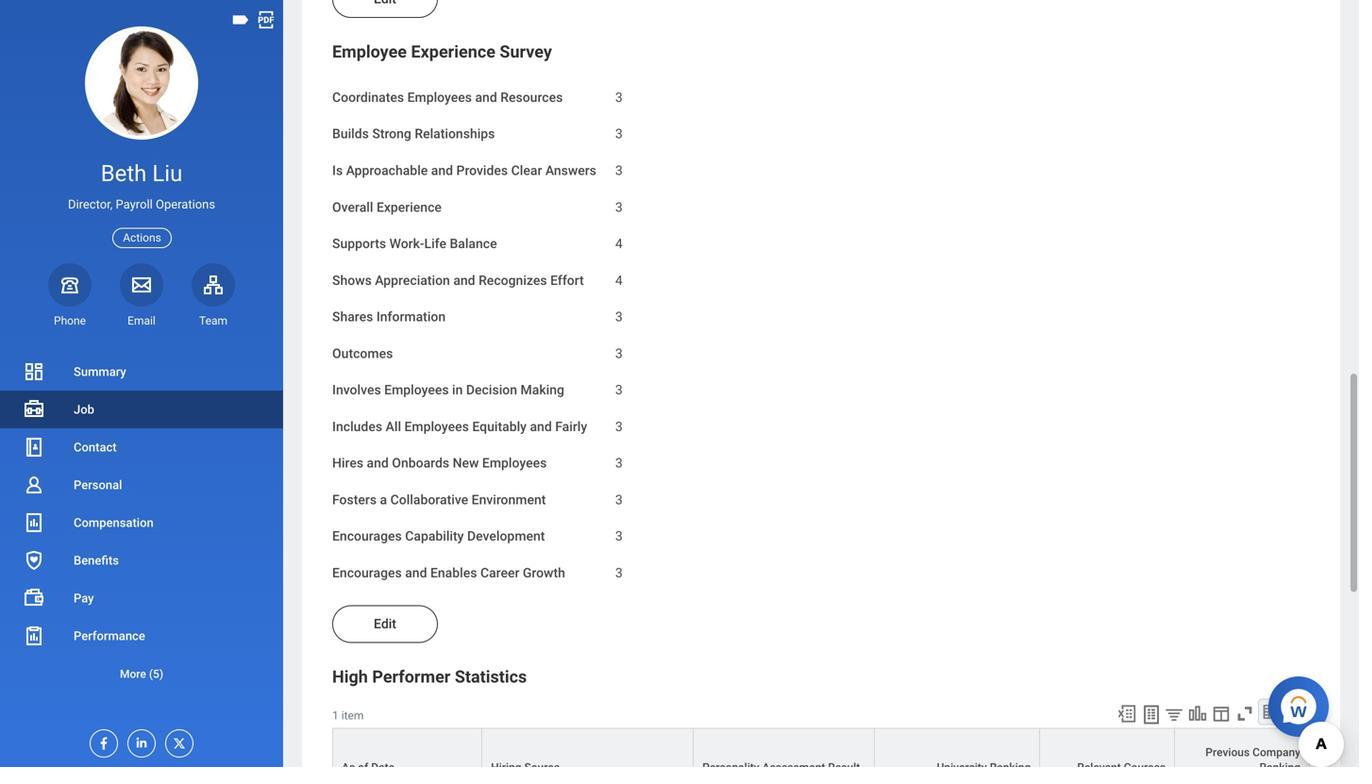 Task type: vqa. For each thing, say whether or not it's contained in the screenshot.


Task type: locate. For each thing, give the bounding box(es) containing it.
clear
[[511, 163, 542, 178]]

outcomes
[[332, 346, 393, 361]]

supports work-life balance element
[[615, 225, 623, 253]]

pay
[[74, 591, 94, 606]]

fullscreen image
[[1235, 704, 1256, 725]]

3 3 from the top
[[615, 163, 623, 178]]

3 up includes all employees equitably and fairly element
[[615, 382, 623, 398]]

employees
[[407, 90, 472, 105], [384, 382, 449, 398], [405, 419, 469, 435], [482, 456, 547, 471]]

collaborative
[[390, 492, 468, 508]]

6 3 from the top
[[615, 346, 623, 361]]

4 3 from the top
[[615, 199, 623, 215]]

builds strong relationships
[[332, 126, 495, 142]]

3 up builds strong relationships element
[[615, 90, 623, 105]]

mail image
[[130, 274, 153, 296]]

contact
[[74, 440, 117, 455]]

encourages up edit
[[332, 565, 402, 581]]

experience up the coordinates employees and resources
[[411, 42, 496, 62]]

3 up overall experience element
[[615, 163, 623, 178]]

relationships
[[415, 126, 495, 142]]

experience for overall
[[377, 199, 442, 215]]

4 for supports work-life balance
[[615, 236, 623, 252]]

encourages for encourages capability development
[[332, 529, 402, 544]]

list
[[0, 353, 283, 693]]

performance image
[[23, 625, 45, 648]]

resources
[[501, 90, 563, 105]]

more (5)
[[120, 668, 163, 681]]

pay link
[[0, 580, 283, 617]]

3 up the "encourages capability development" element
[[615, 492, 623, 508]]

export to excel image
[[1117, 704, 1138, 725]]

capability
[[405, 529, 464, 544]]

11 3 from the top
[[615, 529, 623, 544]]

high
[[332, 668, 368, 687]]

3 up "hires and onboards new employees" 'element'
[[615, 419, 623, 435]]

1 encourages from the top
[[332, 529, 402, 544]]

overall experience
[[332, 199, 442, 215]]

2 encourages from the top
[[332, 565, 402, 581]]

3 for shares information
[[615, 309, 623, 325]]

contact link
[[0, 429, 283, 466]]

hires
[[332, 456, 364, 471]]

3 up outcomes element
[[615, 309, 623, 325]]

and left fairly
[[530, 419, 552, 435]]

phone image
[[57, 274, 83, 296]]

8 3 from the top
[[615, 419, 623, 435]]

encourages down fosters
[[332, 529, 402, 544]]

decision
[[466, 382, 517, 398]]

involves employees in decision making
[[332, 382, 564, 398]]

9 3 from the top
[[615, 456, 623, 471]]

1 vertical spatial encourages
[[332, 565, 402, 581]]

personal
[[74, 478, 122, 492]]

2 4 from the top
[[615, 273, 623, 288]]

view printable version (pdf) image
[[256, 9, 277, 30]]

strong
[[372, 126, 411, 142]]

is
[[332, 163, 343, 178]]

5 3 from the top
[[615, 309, 623, 325]]

compensation image
[[23, 512, 45, 534]]

3 for outcomes
[[615, 346, 623, 361]]

list containing summary
[[0, 353, 283, 693]]

1 4 from the top
[[615, 236, 623, 252]]

select to filter grid data image
[[1164, 705, 1185, 725]]

4
[[615, 236, 623, 252], [615, 273, 623, 288]]

2 3 from the top
[[615, 126, 623, 142]]

(5)
[[149, 668, 163, 681]]

experience for employee
[[411, 42, 496, 62]]

in
[[452, 382, 463, 398]]

overall
[[332, 199, 373, 215]]

3 for fosters a collaborative environment
[[615, 492, 623, 508]]

1 vertical spatial 4
[[615, 273, 623, 288]]

3 up encourages and enables career growth element
[[615, 529, 623, 544]]

hires and onboards new employees element
[[615, 444, 623, 472]]

summary image
[[23, 361, 45, 383]]

previous
[[1206, 746, 1250, 760]]

and down balance
[[453, 273, 475, 288]]

1 3 from the top
[[615, 90, 623, 105]]

3 up fosters a collaborative environment element
[[615, 456, 623, 471]]

appreciation
[[375, 273, 450, 288]]

provides
[[456, 163, 508, 178]]

more (5) button
[[0, 655, 283, 693]]

experience up work-
[[377, 199, 442, 215]]

3 down the "encourages capability development" element
[[615, 565, 623, 581]]

and left resources
[[475, 90, 497, 105]]

supports
[[332, 236, 386, 252]]

email beth liu element
[[120, 313, 163, 328]]

1 item
[[332, 710, 364, 723]]

0 vertical spatial experience
[[411, 42, 496, 62]]

4 up shares information element
[[615, 273, 623, 288]]

3 up is approachable and provides clear answers element
[[615, 126, 623, 142]]

x image
[[166, 731, 187, 751]]

summary
[[74, 365, 126, 379]]

job image
[[23, 398, 45, 421]]

export to worksheets image
[[1140, 704, 1163, 727]]

personal image
[[23, 474, 45, 497]]

is approachable and provides clear answers
[[332, 163, 597, 178]]

click to view/edit grid preferences image
[[1211, 704, 1232, 725]]

encourages capability development element
[[615, 517, 623, 546]]

3
[[615, 90, 623, 105], [615, 126, 623, 142], [615, 163, 623, 178], [615, 199, 623, 215], [615, 309, 623, 325], [615, 346, 623, 361], [615, 382, 623, 398], [615, 419, 623, 435], [615, 456, 623, 471], [615, 492, 623, 508], [615, 529, 623, 544], [615, 565, 623, 581]]

3 for includes all employees equitably and fairly
[[615, 419, 623, 435]]

more (5) button
[[0, 663, 283, 686]]

12 3 from the top
[[615, 565, 623, 581]]

encourages
[[332, 529, 402, 544], [332, 565, 402, 581]]

company
[[1253, 746, 1301, 760]]

benefits link
[[0, 542, 283, 580]]

job link
[[0, 391, 283, 429]]

item
[[341, 710, 364, 723]]

3 for encourages and enables career growth
[[615, 565, 623, 581]]

actions button
[[113, 228, 172, 248]]

survey
[[500, 42, 552, 62]]

3 up supports work-life balance element
[[615, 199, 623, 215]]

hires and onboards new employees
[[332, 456, 547, 471]]

3 for encourages capability development
[[615, 529, 623, 544]]

10 3 from the top
[[615, 492, 623, 508]]

is approachable and provides clear answers element
[[615, 152, 623, 180]]

0 vertical spatial 4
[[615, 236, 623, 252]]

beth
[[101, 160, 147, 187]]

toolbar
[[1108, 699, 1310, 728]]

high performer statistics
[[332, 668, 527, 687]]

benefits
[[74, 554, 119, 568]]

3 for coordinates employees and resources
[[615, 90, 623, 105]]

shows
[[332, 273, 372, 288]]

3 for overall experience
[[615, 199, 623, 215]]

and
[[475, 90, 497, 105], [431, 163, 453, 178], [453, 273, 475, 288], [530, 419, 552, 435], [367, 456, 389, 471], [405, 565, 427, 581]]

statistics
[[455, 668, 527, 687]]

and down relationships at the top left of the page
[[431, 163, 453, 178]]

summary link
[[0, 353, 283, 391]]

employees up relationships at the top left of the page
[[407, 90, 472, 105]]

0 vertical spatial encourages
[[332, 529, 402, 544]]

1 vertical spatial experience
[[377, 199, 442, 215]]

7 3 from the top
[[615, 382, 623, 398]]

3 up involves employees in decision making element
[[615, 346, 623, 361]]

compensation
[[74, 516, 154, 530]]

onboards
[[392, 456, 449, 471]]

4 up shows appreciation and recognizes effort element
[[615, 236, 623, 252]]

ranking
[[1260, 762, 1301, 768]]

personal link
[[0, 466, 283, 504]]

encourages capability development
[[332, 529, 545, 544]]

builds
[[332, 126, 369, 142]]



Task type: describe. For each thing, give the bounding box(es) containing it.
performer
[[372, 668, 451, 687]]

performance
[[74, 629, 145, 643]]

approachable
[[346, 163, 428, 178]]

employee experience survey
[[332, 42, 552, 62]]

email button
[[120, 263, 163, 328]]

expand table image
[[1288, 703, 1307, 722]]

pay image
[[23, 587, 45, 610]]

more
[[120, 668, 146, 681]]

employee experience survey button
[[332, 42, 552, 62]]

information
[[377, 309, 446, 325]]

3 for builds strong relationships
[[615, 126, 623, 142]]

and left 'enables'
[[405, 565, 427, 581]]

job
[[74, 403, 94, 417]]

3 for hires and onboards new employees
[[615, 456, 623, 471]]

email
[[128, 314, 156, 327]]

work-
[[390, 236, 424, 252]]

encourages and enables career growth
[[332, 565, 565, 581]]

previous company ranking button
[[1175, 729, 1309, 768]]

edit
[[374, 617, 396, 632]]

actions
[[123, 231, 161, 245]]

builds strong relationships element
[[615, 115, 623, 143]]

director, payroll operations
[[68, 197, 215, 212]]

includes all employees equitably and fairly element
[[615, 408, 623, 436]]

contact image
[[23, 436, 45, 459]]

linkedin image
[[128, 731, 149, 751]]

encourages and enables career growth element
[[615, 554, 623, 582]]

enables
[[430, 565, 477, 581]]

employees up the environment
[[482, 456, 547, 471]]

fosters a collaborative environment
[[332, 492, 546, 508]]

3 for is approachable and provides clear answers
[[615, 163, 623, 178]]

phone beth liu element
[[48, 313, 92, 328]]

edit button
[[332, 606, 438, 643]]

phone button
[[48, 263, 92, 328]]

navigation pane region
[[0, 0, 283, 768]]

high performer statistics button
[[332, 668, 527, 687]]

team
[[199, 314, 228, 327]]

facebook image
[[91, 731, 111, 751]]

toolbar inside the high performer statistics group
[[1108, 699, 1310, 728]]

employees up 'hires and onboards new employees'
[[405, 419, 469, 435]]

shows appreciation and recognizes effort
[[332, 273, 584, 288]]

team link
[[192, 263, 235, 328]]

fosters a collaborative environment element
[[615, 481, 623, 509]]

coordinates employees and resources
[[332, 90, 563, 105]]

encourages for encourages and enables career growth
[[332, 565, 402, 581]]

includes
[[332, 419, 382, 435]]

fosters
[[332, 492, 377, 508]]

view team image
[[202, 274, 225, 296]]

fairly
[[555, 419, 587, 435]]

outcomes element
[[615, 334, 623, 363]]

involves employees in decision making element
[[615, 371, 623, 399]]

performance link
[[0, 617, 283, 655]]

view worker - expand/collapse chart image
[[1188, 704, 1208, 725]]

director,
[[68, 197, 113, 212]]

employee experience survey group
[[332, 41, 1310, 583]]

all
[[386, 419, 401, 435]]

effort
[[550, 273, 584, 288]]

life
[[424, 236, 447, 252]]

table image
[[1262, 703, 1281, 722]]

phone
[[54, 314, 86, 327]]

tag image
[[230, 9, 251, 30]]

answers
[[546, 163, 597, 178]]

balance
[[450, 236, 497, 252]]

team beth liu element
[[192, 313, 235, 328]]

4 for shows appreciation and recognizes effort
[[615, 273, 623, 288]]

overall experience element
[[615, 188, 623, 216]]

employee
[[332, 42, 407, 62]]

3 for involves employees in decision making
[[615, 382, 623, 398]]

equitably
[[472, 419, 527, 435]]

benefits image
[[23, 549, 45, 572]]

and right "hires"
[[367, 456, 389, 471]]

career
[[480, 565, 520, 581]]

growth
[[523, 565, 565, 581]]

payroll
[[116, 197, 153, 212]]

recognizes
[[479, 273, 547, 288]]

previous company ranking row
[[332, 728, 1310, 768]]

new
[[453, 456, 479, 471]]

making
[[521, 382, 564, 398]]

involves
[[332, 382, 381, 398]]

high performer statistics group
[[332, 666, 1310, 768]]

beth liu
[[101, 160, 182, 187]]

compensation link
[[0, 504, 283, 542]]

development
[[467, 529, 545, 544]]

supports work-life balance
[[332, 236, 497, 252]]

shares information element
[[615, 298, 623, 326]]

shows appreciation and recognizes effort element
[[615, 261, 623, 289]]

1
[[332, 710, 339, 723]]

environment
[[472, 492, 546, 508]]

coordinates
[[332, 90, 404, 105]]

employees left 'in'
[[384, 382, 449, 398]]

operations
[[156, 197, 215, 212]]

shares
[[332, 309, 373, 325]]

liu
[[152, 160, 182, 187]]

a
[[380, 492, 387, 508]]

previous company ranking
[[1206, 746, 1301, 768]]

includes all employees equitably and fairly
[[332, 419, 587, 435]]

coordinates employees and resources element
[[615, 78, 623, 106]]



